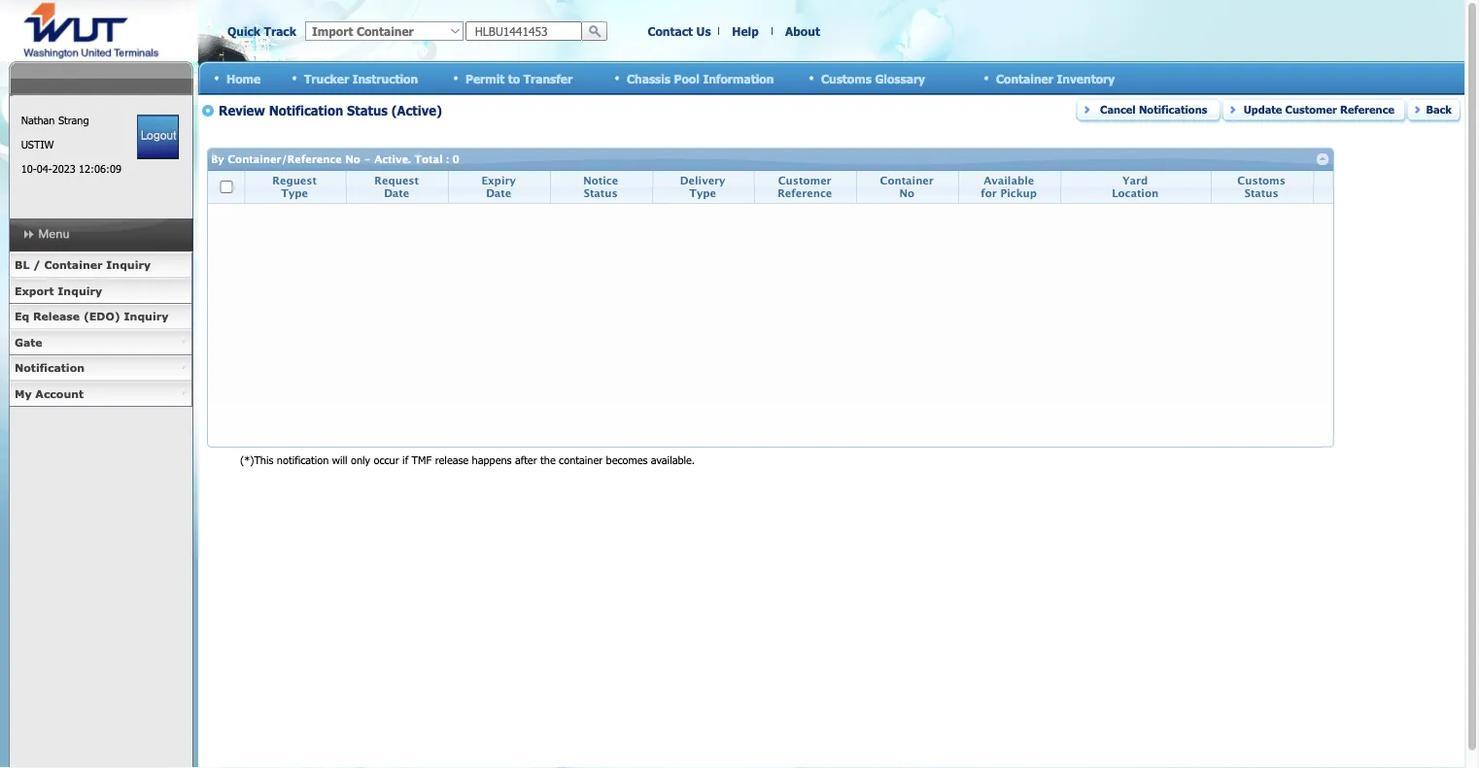 Task type: locate. For each thing, give the bounding box(es) containing it.
release
[[33, 310, 80, 323]]

us
[[696, 24, 711, 38]]

ustiw
[[21, 138, 54, 151]]

eq release (edo) inquiry link
[[9, 304, 192, 330]]

inquiry down bl / container inquiry
[[58, 284, 102, 297]]

container
[[996, 71, 1053, 85], [44, 258, 103, 272]]

track
[[264, 24, 296, 38]]

container up export inquiry
[[44, 258, 103, 272]]

None text field
[[465, 21, 582, 41]]

instruction
[[352, 71, 418, 85]]

inquiry for container
[[106, 258, 151, 272]]

account
[[35, 387, 84, 400]]

about
[[785, 24, 820, 38]]

2 vertical spatial inquiry
[[124, 310, 168, 323]]

contact
[[648, 24, 693, 38]]

my account link
[[9, 381, 192, 407]]

contact us link
[[648, 24, 711, 38]]

inquiry up export inquiry link
[[106, 258, 151, 272]]

bl
[[15, 258, 30, 272]]

quick
[[227, 24, 261, 38]]

inquiry right (edo) at the left top of the page
[[124, 310, 168, 323]]

0 vertical spatial inquiry
[[106, 258, 151, 272]]

strang
[[58, 114, 89, 127]]

container inventory
[[996, 71, 1115, 85]]

container left the 'inventory'
[[996, 71, 1053, 85]]

0 horizontal spatial container
[[44, 258, 103, 272]]

inquiry
[[106, 258, 151, 272], [58, 284, 102, 297], [124, 310, 168, 323]]

inquiry for (edo)
[[124, 310, 168, 323]]

quick track
[[227, 24, 296, 38]]

help
[[732, 24, 759, 38]]

permit
[[465, 71, 505, 85]]

10-
[[21, 162, 37, 175]]

customs
[[821, 71, 872, 85]]

trucker
[[304, 71, 349, 85]]

transfer
[[523, 71, 573, 85]]

help link
[[732, 24, 759, 38]]

export inquiry
[[15, 284, 102, 297]]

trucker instruction
[[304, 71, 418, 85]]

bl / container inquiry link
[[9, 253, 192, 278]]

pool
[[674, 71, 700, 85]]

glossary
[[875, 71, 925, 85]]

0 vertical spatial container
[[996, 71, 1053, 85]]

1 vertical spatial container
[[44, 258, 103, 272]]



Task type: vqa. For each thing, say whether or not it's contained in the screenshot.
the left Container
yes



Task type: describe. For each thing, give the bounding box(es) containing it.
export inquiry link
[[9, 278, 192, 304]]

permit to transfer
[[465, 71, 573, 85]]

eq release (edo) inquiry
[[15, 310, 168, 323]]

nathan
[[21, 114, 55, 127]]

home
[[226, 71, 261, 85]]

inventory
[[1057, 71, 1115, 85]]

04-
[[37, 162, 52, 175]]

2023
[[52, 162, 75, 175]]

1 horizontal spatial container
[[996, 71, 1053, 85]]

contact us
[[648, 24, 711, 38]]

chassis
[[627, 71, 671, 85]]

chassis pool information
[[627, 71, 774, 85]]

/
[[33, 258, 41, 272]]

12:06:09
[[79, 162, 121, 175]]

gate link
[[9, 330, 192, 356]]

nathan strang
[[21, 114, 89, 127]]

eq
[[15, 310, 29, 323]]

1 vertical spatial inquiry
[[58, 284, 102, 297]]

to
[[508, 71, 520, 85]]

notification
[[15, 361, 85, 375]]

export
[[15, 284, 54, 297]]

customs glossary
[[821, 71, 925, 85]]

(edo)
[[83, 310, 120, 323]]

bl / container inquiry
[[15, 258, 151, 272]]

information
[[703, 71, 774, 85]]

login image
[[137, 115, 179, 159]]

my account
[[15, 387, 84, 400]]

notification link
[[9, 356, 192, 381]]

gate
[[15, 336, 42, 349]]

10-04-2023 12:06:09
[[21, 162, 121, 175]]

my
[[15, 387, 32, 400]]

about link
[[785, 24, 820, 38]]



